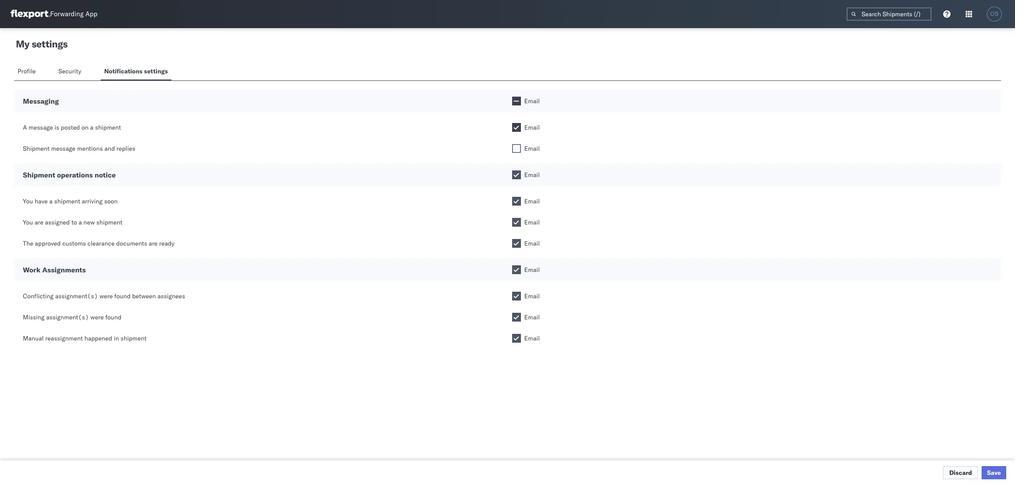 Task type: describe. For each thing, give the bounding box(es) containing it.
my settings
[[16, 38, 68, 50]]

replies
[[117, 145, 135, 153]]

assignment(s) for conflicting
[[55, 292, 98, 300]]

clearance
[[87, 240, 115, 248]]

email for missing assignment(s) were found
[[524, 313, 540, 321]]

save button
[[982, 466, 1006, 480]]

to
[[71, 218, 77, 226]]

messaging
[[23, 97, 59, 106]]

0 horizontal spatial a
[[49, 197, 53, 205]]

forwarding
[[50, 10, 84, 18]]

manual
[[23, 335, 44, 342]]

shipment for shipment message mentions and replies
[[23, 145, 50, 153]]

arriving
[[82, 197, 103, 205]]

profile button
[[14, 63, 41, 80]]

security
[[58, 67, 81, 75]]

missing
[[23, 313, 45, 321]]

email for messaging
[[524, 97, 540, 105]]

is
[[54, 124, 59, 131]]

missing assignment(s) were found
[[23, 313, 121, 321]]

shipment right new
[[96, 218, 122, 226]]

email for work assignments
[[524, 266, 540, 274]]

a message is posted on a shipment
[[23, 124, 121, 131]]

email for manual reassignment happened in shipment
[[524, 335, 540, 342]]

operations
[[57, 171, 93, 179]]

shipment operations notice
[[23, 171, 116, 179]]

were for missing
[[90, 313, 104, 321]]

ready
[[159, 240, 174, 248]]

email for conflicting assignment(s) were found between assignees
[[524, 292, 540, 300]]

security button
[[55, 63, 87, 80]]

1 horizontal spatial a
[[79, 218, 82, 226]]

message for shipment
[[51, 145, 75, 153]]

you for you have a shipment arriving soon
[[23, 197, 33, 205]]

forwarding app link
[[11, 10, 97, 18]]

notifications settings
[[104, 67, 168, 75]]

shipment message mentions and replies
[[23, 145, 135, 153]]

email for shipment operations notice
[[524, 171, 540, 179]]

Search Shipments (/) text field
[[847, 7, 932, 21]]

settings for my settings
[[32, 38, 68, 50]]

posted
[[61, 124, 80, 131]]

os button
[[984, 4, 1005, 24]]

happened
[[84, 335, 112, 342]]

soon
[[104, 197, 118, 205]]

found for missing assignment(s) were found
[[105, 313, 121, 321]]

customs
[[62, 240, 86, 248]]

new
[[83, 218, 95, 226]]

0 vertical spatial a
[[90, 124, 93, 131]]

save
[[987, 469, 1001, 477]]



Task type: vqa. For each thing, say whether or not it's contained in the screenshot.
CONFLICTING
yes



Task type: locate. For each thing, give the bounding box(es) containing it.
you have a shipment arriving soon
[[23, 197, 118, 205]]

0 vertical spatial settings
[[32, 38, 68, 50]]

1 vertical spatial are
[[149, 240, 158, 248]]

email
[[524, 97, 540, 105], [524, 124, 540, 131], [524, 145, 540, 153], [524, 171, 540, 179], [524, 197, 540, 205], [524, 218, 540, 226], [524, 240, 540, 248], [524, 266, 540, 274], [524, 292, 540, 300], [524, 313, 540, 321], [524, 335, 540, 342]]

are
[[35, 218, 43, 226], [149, 240, 158, 248]]

were
[[100, 292, 113, 300], [90, 313, 104, 321]]

work assignments
[[23, 266, 86, 274]]

message right a
[[29, 124, 53, 131]]

email for you are assigned to a new shipment
[[524, 218, 540, 226]]

are left ready
[[149, 240, 158, 248]]

were up the happened
[[90, 313, 104, 321]]

you
[[23, 197, 33, 205], [23, 218, 33, 226]]

app
[[85, 10, 97, 18]]

profile
[[18, 67, 36, 75]]

2 shipment from the top
[[23, 171, 55, 179]]

a right on
[[90, 124, 93, 131]]

settings
[[32, 38, 68, 50], [144, 67, 168, 75]]

found
[[114, 292, 130, 300], [105, 313, 121, 321]]

notice
[[95, 171, 116, 179]]

assignment(s)
[[55, 292, 98, 300], [46, 313, 89, 321]]

shipment up and
[[95, 124, 121, 131]]

discard
[[949, 469, 972, 477]]

1 horizontal spatial settings
[[144, 67, 168, 75]]

2 email from the top
[[524, 124, 540, 131]]

conflicting assignment(s) were found between assignees
[[23, 292, 185, 300]]

shipment up you are assigned to a new shipment
[[54, 197, 80, 205]]

assignment(s) up missing assignment(s) were found
[[55, 292, 98, 300]]

email for you have a shipment arriving soon
[[524, 197, 540, 205]]

were left "between"
[[100, 292, 113, 300]]

2 you from the top
[[23, 218, 33, 226]]

shipment for shipment operations notice
[[23, 171, 55, 179]]

you for you are assigned to a new shipment
[[23, 218, 33, 226]]

0 vertical spatial assignment(s)
[[55, 292, 98, 300]]

0 vertical spatial message
[[29, 124, 53, 131]]

0 horizontal spatial are
[[35, 218, 43, 226]]

shipment
[[95, 124, 121, 131], [54, 197, 80, 205], [96, 218, 122, 226], [121, 335, 147, 342]]

message
[[29, 124, 53, 131], [51, 145, 75, 153]]

11 email from the top
[[524, 335, 540, 342]]

shipment
[[23, 145, 50, 153], [23, 171, 55, 179]]

assignees
[[157, 292, 185, 300]]

1 vertical spatial were
[[90, 313, 104, 321]]

1 shipment from the top
[[23, 145, 50, 153]]

settings for notifications settings
[[144, 67, 168, 75]]

1 vertical spatial found
[[105, 313, 121, 321]]

conflicting
[[23, 292, 54, 300]]

1 vertical spatial you
[[23, 218, 33, 226]]

and
[[104, 145, 115, 153]]

notifications
[[104, 67, 142, 75]]

email for shipment message mentions and replies
[[524, 145, 540, 153]]

you up the the
[[23, 218, 33, 226]]

message for a
[[29, 124, 53, 131]]

were for conflicting
[[100, 292, 113, 300]]

message down is
[[51, 145, 75, 153]]

6 email from the top
[[524, 218, 540, 226]]

assigned
[[45, 218, 70, 226]]

1 vertical spatial message
[[51, 145, 75, 153]]

manual reassignment happened in shipment
[[23, 335, 147, 342]]

reassignment
[[45, 335, 83, 342]]

0 vertical spatial shipment
[[23, 145, 50, 153]]

10 email from the top
[[524, 313, 540, 321]]

the
[[23, 240, 33, 248]]

os
[[990, 11, 999, 17]]

0 vertical spatial were
[[100, 292, 113, 300]]

settings inside button
[[144, 67, 168, 75]]

settings right my
[[32, 38, 68, 50]]

shipment right in
[[121, 335, 147, 342]]

1 email from the top
[[524, 97, 540, 105]]

1 vertical spatial shipment
[[23, 171, 55, 179]]

5 email from the top
[[524, 197, 540, 205]]

in
[[114, 335, 119, 342]]

found up in
[[105, 313, 121, 321]]

found left "between"
[[114, 292, 130, 300]]

found for conflicting assignment(s) were found between assignees
[[114, 292, 130, 300]]

are left assigned
[[35, 218, 43, 226]]

1 vertical spatial a
[[49, 197, 53, 205]]

a
[[23, 124, 27, 131]]

1 horizontal spatial are
[[149, 240, 158, 248]]

shipment up have
[[23, 171, 55, 179]]

assignment(s) for missing
[[46, 313, 89, 321]]

a
[[90, 124, 93, 131], [49, 197, 53, 205], [79, 218, 82, 226]]

email for a message is posted on a shipment
[[524, 124, 540, 131]]

the approved customs clearance documents are ready
[[23, 240, 174, 248]]

a right have
[[49, 197, 53, 205]]

discard button
[[943, 466, 978, 480]]

0 vertical spatial are
[[35, 218, 43, 226]]

assignment(s) up 'reassignment'
[[46, 313, 89, 321]]

None checkbox
[[512, 144, 521, 153], [512, 171, 521, 179], [512, 266, 521, 274], [512, 292, 521, 301], [512, 313, 521, 322], [512, 334, 521, 343], [512, 144, 521, 153], [512, 171, 521, 179], [512, 266, 521, 274], [512, 292, 521, 301], [512, 313, 521, 322], [512, 334, 521, 343]]

documents
[[116, 240, 147, 248]]

between
[[132, 292, 156, 300]]

9 email from the top
[[524, 292, 540, 300]]

settings right notifications
[[144, 67, 168, 75]]

on
[[82, 124, 89, 131]]

2 vertical spatial a
[[79, 218, 82, 226]]

notifications settings button
[[101, 63, 171, 80]]

8 email from the top
[[524, 266, 540, 274]]

0 horizontal spatial settings
[[32, 38, 68, 50]]

0 vertical spatial you
[[23, 197, 33, 205]]

approved
[[35, 240, 61, 248]]

forwarding app
[[50, 10, 97, 18]]

you left have
[[23, 197, 33, 205]]

flexport. image
[[11, 10, 50, 18]]

shipment down a
[[23, 145, 50, 153]]

my
[[16, 38, 29, 50]]

1 vertical spatial settings
[[144, 67, 168, 75]]

None checkbox
[[512, 97, 521, 106], [512, 123, 521, 132], [512, 197, 521, 206], [512, 218, 521, 227], [512, 239, 521, 248], [512, 97, 521, 106], [512, 123, 521, 132], [512, 197, 521, 206], [512, 218, 521, 227], [512, 239, 521, 248]]

1 vertical spatial assignment(s)
[[46, 313, 89, 321]]

1 you from the top
[[23, 197, 33, 205]]

you are assigned to a new shipment
[[23, 218, 122, 226]]

have
[[35, 197, 48, 205]]

3 email from the top
[[524, 145, 540, 153]]

4 email from the top
[[524, 171, 540, 179]]

0 vertical spatial found
[[114, 292, 130, 300]]

assignments
[[42, 266, 86, 274]]

2 horizontal spatial a
[[90, 124, 93, 131]]

work
[[23, 266, 40, 274]]

mentions
[[77, 145, 103, 153]]

7 email from the top
[[524, 240, 540, 248]]

email for the approved customs clearance documents are ready
[[524, 240, 540, 248]]

a right to
[[79, 218, 82, 226]]



